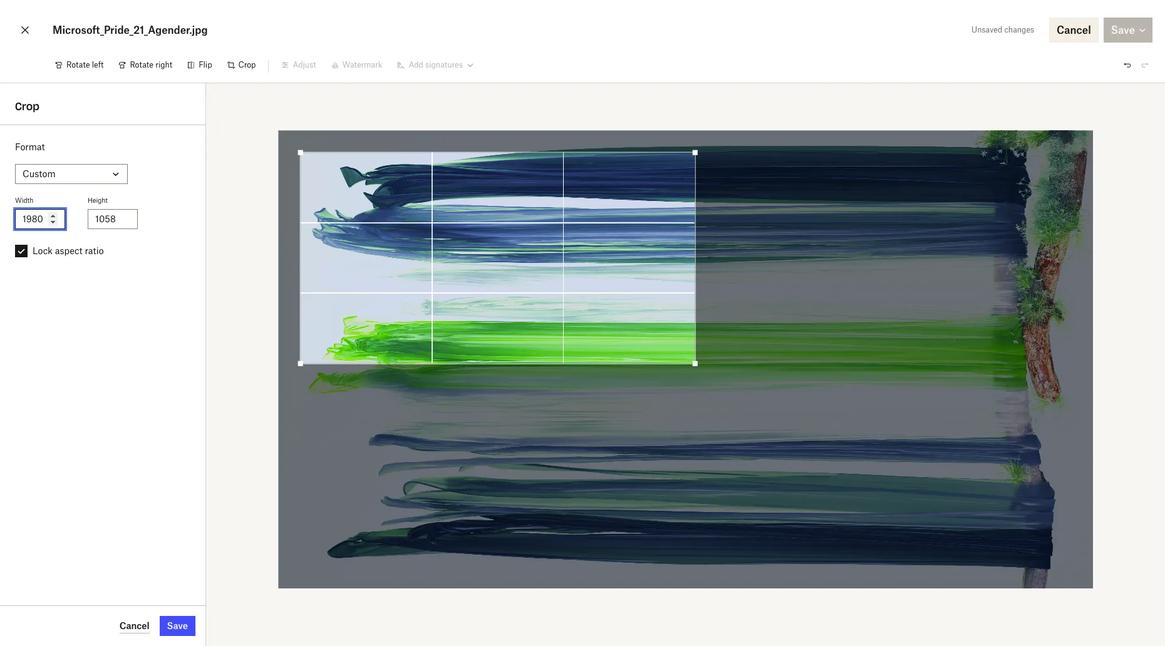 Task type: vqa. For each thing, say whether or not it's contained in the screenshot.
pdf
no



Task type: describe. For each thing, give the bounding box(es) containing it.
1 vertical spatial cancel button
[[119, 619, 150, 634]]

lock aspect ratio
[[33, 246, 104, 256]]

lock
[[33, 246, 53, 256]]

rotate right button
[[111, 55, 180, 75]]

rotate left button
[[48, 55, 111, 75]]

crop inside crop button
[[238, 60, 256, 70]]

save
[[167, 621, 188, 632]]

ratio
[[85, 246, 104, 256]]

microsoft_pride_21_agender.jpg
[[53, 24, 208, 36]]

save button
[[160, 617, 196, 637]]

cancel for the cancel button to the bottom
[[119, 621, 150, 631]]

Height number field
[[95, 212, 130, 226]]

flip button
[[180, 55, 220, 75]]

height
[[88, 197, 108, 204]]

flip
[[199, 60, 212, 70]]

rotate right
[[130, 60, 172, 70]]

close image
[[18, 20, 33, 40]]



Task type: locate. For each thing, give the bounding box(es) containing it.
cancel for topmost the cancel button
[[1057, 24, 1092, 36]]

rotate left right
[[130, 60, 154, 70]]

0 vertical spatial cancel
[[1057, 24, 1092, 36]]

0 horizontal spatial cancel
[[119, 621, 150, 631]]

cancel button left save button
[[119, 619, 150, 634]]

1 horizontal spatial cancel
[[1057, 24, 1092, 36]]

0 horizontal spatial cancel button
[[119, 619, 150, 634]]

cancel button
[[1050, 18, 1099, 43], [119, 619, 150, 634]]

Width number field
[[23, 212, 58, 226]]

1 horizontal spatial crop
[[238, 60, 256, 70]]

rotate left left
[[66, 60, 90, 70]]

crop up format
[[15, 100, 39, 113]]

crop
[[238, 60, 256, 70], [15, 100, 39, 113]]

cancel button right changes
[[1050, 18, 1099, 43]]

crop button
[[220, 55, 263, 75]]

format
[[15, 142, 45, 152]]

0 horizontal spatial crop
[[15, 100, 39, 113]]

width
[[15, 197, 33, 204]]

right
[[156, 60, 172, 70]]

1 vertical spatial crop
[[15, 100, 39, 113]]

cancel right changes
[[1057, 24, 1092, 36]]

custom
[[23, 169, 56, 179]]

0 horizontal spatial rotate
[[66, 60, 90, 70]]

left
[[92, 60, 104, 70]]

cancel
[[1057, 24, 1092, 36], [119, 621, 150, 631]]

crop right flip
[[238, 60, 256, 70]]

unsaved
[[972, 25, 1003, 34]]

rotate left
[[66, 60, 104, 70]]

cancel inside button
[[1057, 24, 1092, 36]]

1 horizontal spatial cancel button
[[1050, 18, 1099, 43]]

Format button
[[15, 164, 128, 184]]

changes
[[1005, 25, 1035, 34]]

0 vertical spatial cancel button
[[1050, 18, 1099, 43]]

1 vertical spatial cancel
[[119, 621, 150, 631]]

aspect
[[55, 246, 82, 256]]

2 rotate from the left
[[130, 60, 154, 70]]

1 horizontal spatial rotate
[[130, 60, 154, 70]]

0 vertical spatial crop
[[238, 60, 256, 70]]

cancel left the save
[[119, 621, 150, 631]]

rotate
[[66, 60, 90, 70], [130, 60, 154, 70]]

1 rotate from the left
[[66, 60, 90, 70]]

rotate for rotate right
[[130, 60, 154, 70]]

rotate for rotate left
[[66, 60, 90, 70]]

None field
[[0, 0, 97, 14]]

unsaved changes
[[972, 25, 1035, 34]]



